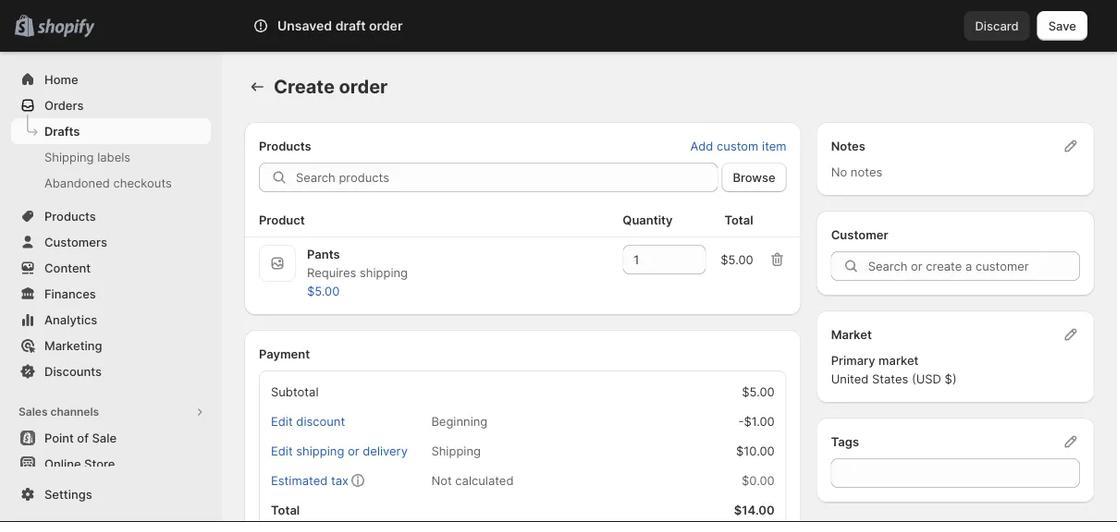 Task type: describe. For each thing, give the bounding box(es) containing it.
labels
[[97, 150, 131, 164]]

analytics link
[[11, 307, 211, 333]]

1 horizontal spatial products
[[259, 139, 311, 153]]

browse
[[733, 170, 776, 185]]

marketing
[[44, 338, 102, 353]]

notes
[[851, 165, 883, 179]]

discounts
[[44, 364, 102, 379]]

shipping labels link
[[11, 144, 211, 170]]

$)
[[945, 372, 957, 386]]

or
[[348, 444, 359, 458]]

custom
[[717, 139, 759, 153]]

no notes
[[831, 165, 883, 179]]

payment
[[259, 347, 310, 361]]

drafts link
[[11, 118, 211, 144]]

apps button
[[11, 492, 211, 518]]

online
[[44, 457, 81, 471]]

customer
[[831, 228, 888, 242]]

discounts link
[[11, 359, 211, 385]]

$14.00
[[734, 503, 775, 517]]

store
[[84, 457, 115, 471]]

home link
[[11, 67, 211, 92]]

content link
[[11, 255, 211, 281]]

settings link
[[11, 482, 211, 508]]

online store
[[44, 457, 115, 471]]

tags
[[831, 435, 859, 449]]

checkouts
[[113, 176, 172, 190]]

finances
[[44, 287, 96, 301]]

browse button
[[722, 163, 787, 192]]

add
[[690, 139, 713, 153]]

united
[[831, 372, 869, 386]]

$10.00
[[736, 444, 775, 458]]

states
[[872, 372, 908, 386]]

create order
[[274, 75, 388, 98]]

shipping inside button
[[296, 444, 344, 458]]

shipping inside pants requires shipping
[[360, 265, 408, 280]]

abandoned checkouts link
[[11, 170, 211, 196]]

0 vertical spatial total
[[725, 213, 753, 227]]

settings
[[44, 487, 92, 502]]

shipping labels
[[44, 150, 131, 164]]

0 vertical spatial $5.00
[[721, 252, 753, 267]]

search button
[[290, 11, 827, 41]]

0 horizontal spatial products
[[44, 209, 96, 223]]

estimated tax
[[271, 474, 349, 488]]

subtotal
[[271, 385, 319, 399]]

draft
[[335, 18, 366, 34]]

sales channels button
[[11, 400, 211, 425]]

(usd
[[912, 372, 941, 386]]

edit for edit shipping or delivery
[[271, 444, 293, 458]]

-$1.00
[[738, 414, 775, 429]]

channels
[[50, 406, 99, 419]]

edit shipping or delivery button
[[260, 438, 419, 464]]

discount
[[296, 414, 345, 429]]

edit for edit discount
[[271, 414, 293, 429]]

discard link
[[964, 11, 1030, 41]]

notes
[[831, 139, 866, 153]]

abandoned checkouts
[[44, 176, 172, 190]]

drafts
[[44, 124, 80, 138]]

orders
[[44, 98, 84, 112]]

online store button
[[0, 451, 222, 477]]

unsaved
[[277, 18, 332, 34]]

pants
[[307, 247, 340, 261]]



Task type: vqa. For each thing, say whether or not it's contained in the screenshot.
Shipping
yes



Task type: locate. For each thing, give the bounding box(es) containing it.
edit discount button
[[260, 409, 356, 435]]

create
[[274, 75, 335, 98]]

customers link
[[11, 229, 211, 255]]

shipping for shipping
[[431, 444, 481, 458]]

point of sale
[[44, 431, 117, 445]]

$5.00 up $1.00
[[742, 385, 775, 399]]

1 horizontal spatial shipping
[[431, 444, 481, 458]]

beginning
[[431, 414, 488, 429]]

1 vertical spatial products
[[44, 209, 96, 223]]

point
[[44, 431, 74, 445]]

total down the estimated
[[271, 503, 300, 517]]

0 vertical spatial edit
[[271, 414, 293, 429]]

no
[[831, 165, 847, 179]]

pants requires shipping
[[307, 247, 408, 280]]

apps
[[18, 498, 46, 511]]

$5.00 down browse button
[[721, 252, 753, 267]]

shipping for shipping labels
[[44, 150, 94, 164]]

marketing link
[[11, 333, 211, 359]]

1 vertical spatial shipping
[[296, 444, 344, 458]]

Search or create a customer text field
[[868, 252, 1080, 281]]

sale
[[92, 431, 117, 445]]

estimated tax button
[[260, 468, 360, 494]]

0 vertical spatial order
[[369, 18, 403, 34]]

$0.00
[[742, 474, 775, 488]]

add custom item
[[690, 139, 787, 153]]

market
[[879, 353, 919, 368]]

edit
[[271, 414, 293, 429], [271, 444, 293, 458]]

0 horizontal spatial shipping
[[44, 150, 94, 164]]

primary market united states (usd $)
[[831, 353, 957, 386]]

2 vertical spatial $5.00
[[742, 385, 775, 399]]

save button
[[1037, 11, 1088, 41]]

products
[[259, 139, 311, 153], [44, 209, 96, 223]]

1 horizontal spatial total
[[725, 213, 753, 227]]

Search products text field
[[296, 163, 718, 192]]

1 edit from the top
[[271, 414, 293, 429]]

0 vertical spatial shipping
[[44, 150, 94, 164]]

order
[[369, 18, 403, 34], [339, 75, 388, 98]]

analytics
[[44, 313, 97, 327]]

save
[[1049, 18, 1076, 33]]

$5.00 button
[[296, 278, 351, 304]]

search
[[320, 18, 360, 33]]

requires
[[307, 265, 356, 280]]

point of sale link
[[11, 425, 211, 451]]

edit up the estimated
[[271, 444, 293, 458]]

shipping right the requires
[[360, 265, 408, 280]]

None text field
[[831, 459, 1080, 488]]

0 horizontal spatial total
[[271, 503, 300, 517]]

2 edit from the top
[[271, 444, 293, 458]]

sales
[[18, 406, 48, 419]]

edit shipping or delivery
[[271, 444, 408, 458]]

quantity
[[623, 213, 673, 227]]

1 vertical spatial $5.00
[[307, 284, 340, 298]]

customers
[[44, 235, 107, 249]]

calculated
[[455, 474, 514, 488]]

shipping
[[360, 265, 408, 280], [296, 444, 344, 458]]

order right create
[[339, 75, 388, 98]]

of
[[77, 431, 89, 445]]

finances link
[[11, 281, 211, 307]]

total down browse button
[[725, 213, 753, 227]]

$1.00
[[744, 414, 775, 429]]

1 vertical spatial shipping
[[431, 444, 481, 458]]

shipping
[[44, 150, 94, 164], [431, 444, 481, 458]]

$5.00 inside button
[[307, 284, 340, 298]]

market
[[831, 327, 872, 342]]

estimated
[[271, 474, 328, 488]]

add custom item button
[[679, 133, 798, 159]]

product
[[259, 213, 305, 227]]

1 vertical spatial order
[[339, 75, 388, 98]]

edit down subtotal
[[271, 414, 293, 429]]

-
[[738, 414, 744, 429]]

shipping down beginning
[[431, 444, 481, 458]]

tax
[[331, 474, 349, 488]]

0 vertical spatial products
[[259, 139, 311, 153]]

shopify image
[[37, 19, 95, 37]]

edit inside button
[[271, 414, 293, 429]]

home
[[44, 72, 78, 86]]

discard
[[975, 18, 1019, 33]]

shipping down discount
[[296, 444, 344, 458]]

content
[[44, 261, 91, 275]]

1 horizontal spatial shipping
[[360, 265, 408, 280]]

point of sale button
[[0, 425, 222, 451]]

orders link
[[11, 92, 211, 118]]

0 horizontal spatial shipping
[[296, 444, 344, 458]]

edit inside button
[[271, 444, 293, 458]]

products link
[[11, 203, 211, 229]]

unsaved draft order
[[277, 18, 403, 34]]

products up customers
[[44, 209, 96, 223]]

products down create
[[259, 139, 311, 153]]

not calculated
[[431, 474, 514, 488]]

1 vertical spatial edit
[[271, 444, 293, 458]]

delivery
[[363, 444, 408, 458]]

primary
[[831, 353, 876, 368]]

$5.00 down the requires
[[307, 284, 340, 298]]

online store link
[[11, 451, 211, 477]]

1 vertical spatial total
[[271, 503, 300, 517]]

abandoned
[[44, 176, 110, 190]]

$5.00
[[721, 252, 753, 267], [307, 284, 340, 298], [742, 385, 775, 399]]

order right draft
[[369, 18, 403, 34]]

sales channels
[[18, 406, 99, 419]]

item
[[762, 139, 787, 153]]

0 vertical spatial shipping
[[360, 265, 408, 280]]

None number field
[[623, 245, 678, 275]]

shipping down drafts at the left
[[44, 150, 94, 164]]



